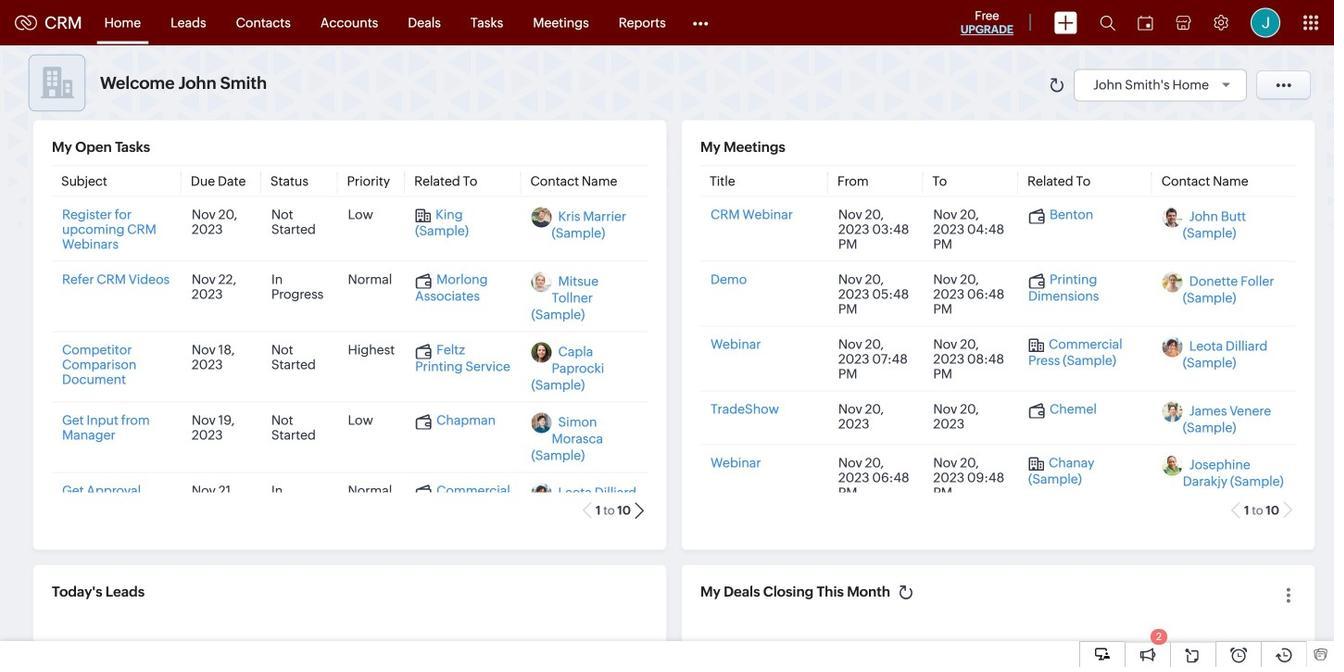 Task type: locate. For each thing, give the bounding box(es) containing it.
search image
[[1100, 15, 1116, 31]]

search element
[[1089, 0, 1127, 45]]

profile image
[[1251, 8, 1281, 38]]

profile element
[[1240, 0, 1292, 45]]

create menu element
[[1044, 0, 1089, 45]]

logo image
[[15, 15, 37, 30]]



Task type: describe. For each thing, give the bounding box(es) containing it.
calendar image
[[1138, 15, 1154, 30]]

create menu image
[[1055, 12, 1078, 34]]

Other Modules field
[[681, 8, 721, 38]]



Task type: vqa. For each thing, say whether or not it's contained in the screenshot.
the leftmost mm/dd/yy text box
no



